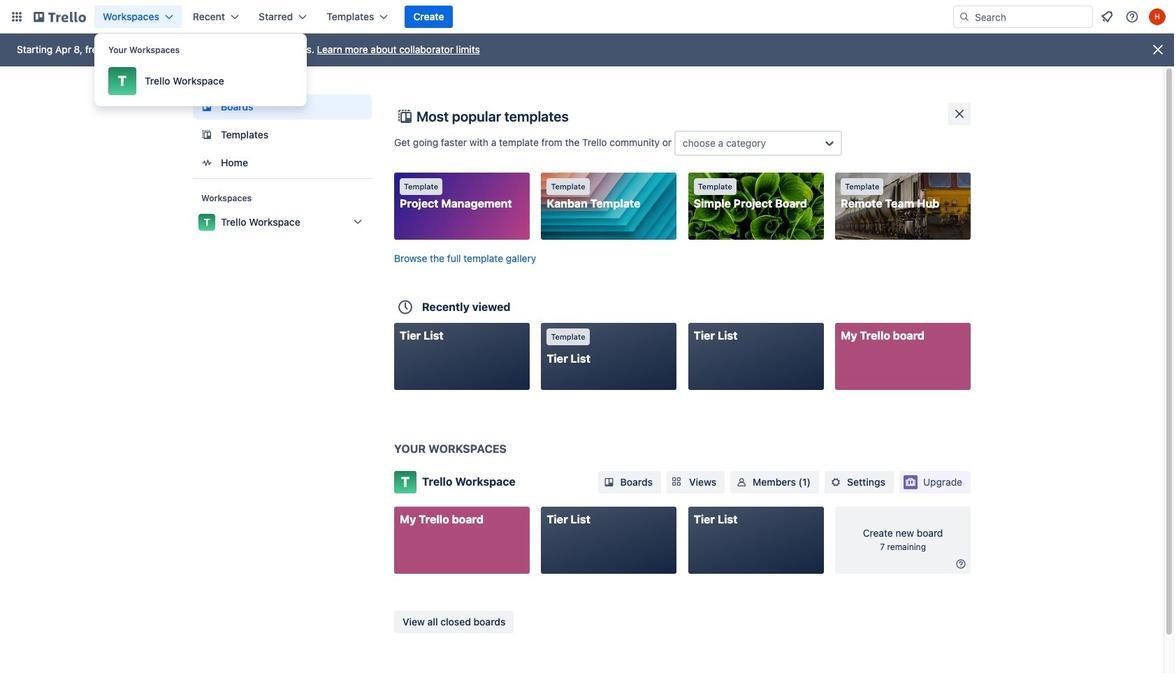 Task type: vqa. For each thing, say whether or not it's contained in the screenshot.
top Greg Robinson (Gregrobinson96) Icon
no



Task type: locate. For each thing, give the bounding box(es) containing it.
primary element
[[0, 0, 1175, 34]]

sm image
[[603, 476, 617, 490], [735, 476, 749, 490], [955, 557, 969, 571]]

home image
[[199, 155, 215, 171]]

sm image
[[829, 476, 843, 490]]

2 horizontal spatial sm image
[[955, 557, 969, 571]]

search image
[[960, 11, 971, 22]]

Search field
[[971, 7, 1093, 27]]

open information menu image
[[1126, 10, 1140, 24]]

0 notifications image
[[1099, 8, 1116, 25]]

board image
[[199, 99, 215, 115]]



Task type: describe. For each thing, give the bounding box(es) containing it.
back to home image
[[34, 6, 86, 28]]

template board image
[[199, 127, 215, 143]]

1 horizontal spatial sm image
[[735, 476, 749, 490]]

0 horizontal spatial sm image
[[603, 476, 617, 490]]

howard (howard38800628) image
[[1150, 8, 1167, 25]]



